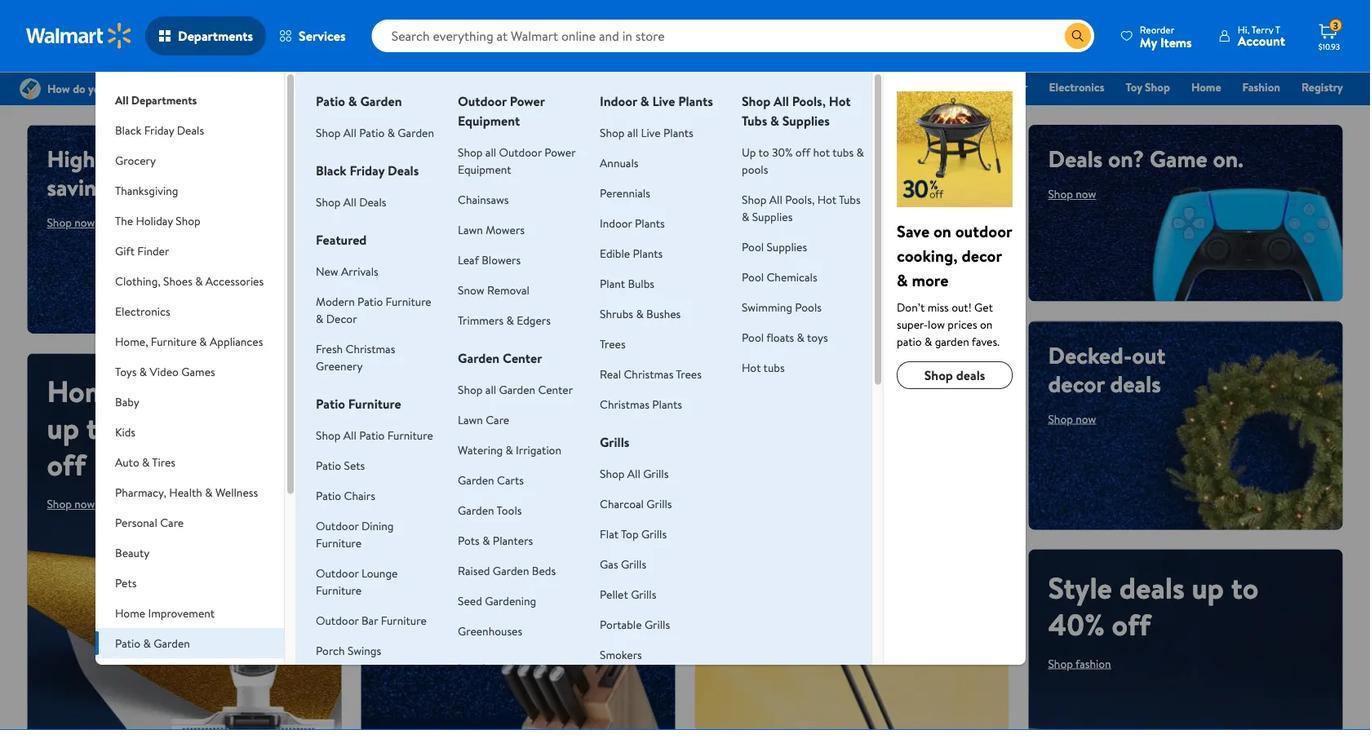 Task type: locate. For each thing, give the bounding box(es) containing it.
flat top grills link
[[600, 526, 667, 542]]

decor
[[962, 244, 1002, 267], [1048, 368, 1105, 399]]

1 vertical spatial black
[[115, 122, 141, 138]]

all up charcoal grills link
[[627, 466, 640, 481]]

deals inside style deals up to 40% off
[[1119, 567, 1185, 608]]

0 vertical spatial finder
[[995, 79, 1028, 95]]

smokers
[[600, 647, 642, 663]]

all up shop all deals link
[[343, 124, 356, 140]]

off for home deals up to 30% off
[[47, 444, 86, 485]]

home, furniture & appliances button
[[96, 326, 284, 357]]

christmas up 'christmas plants' link
[[624, 366, 673, 382]]

1 vertical spatial decor
[[1048, 368, 1105, 399]]

0 vertical spatial to
[[758, 144, 769, 160]]

gift finder inside dropdown button
[[115, 243, 169, 259]]

black friday deals inside dropdown button
[[115, 122, 204, 138]]

gift finder
[[973, 79, 1028, 95], [115, 243, 169, 259]]

shop now for home deals up to 30% off
[[47, 496, 95, 512]]

black friday deals up shop all live plants link
[[545, 79, 635, 95]]

my
[[1140, 33, 1157, 51]]

seed gardening
[[458, 593, 536, 609]]

games
[[181, 364, 215, 379]]

black friday deals
[[545, 79, 635, 95], [115, 122, 204, 138], [316, 162, 419, 180]]

outdoor for outdoor dining furniture
[[316, 518, 359, 534]]

black friday deals down all departments
[[115, 122, 204, 138]]

1 horizontal spatial black friday deals
[[316, 162, 419, 180]]

0 horizontal spatial electronics
[[115, 303, 170, 319]]

electronics for electronics "dropdown button"
[[115, 303, 170, 319]]

to inside style deals up to 40% off
[[1231, 567, 1258, 608]]

3
[[1333, 19, 1338, 32]]

black friday deals up shop all deals link
[[316, 162, 419, 180]]

outdoor power equipment
[[458, 92, 545, 130]]

personal
[[115, 514, 157, 530]]

outdoor dining furniture
[[316, 518, 394, 551]]

the holiday shop button
[[96, 206, 284, 236]]

all down up to 30% off hot tubs & pools link
[[769, 191, 782, 207]]

hot up hot at the right of the page
[[829, 92, 851, 110]]

lawn care
[[458, 412, 509, 428]]

outdoor inside outdoor lounge furniture
[[316, 565, 359, 581]]

decor left out in the right of the page
[[1048, 368, 1105, 399]]

care
[[486, 412, 509, 428], [160, 514, 184, 530]]

1 vertical spatial friday
[[144, 122, 174, 138]]

1 lawn from the top
[[458, 222, 483, 237]]

1 pool from the top
[[742, 239, 764, 255]]

thanksgiving button
[[96, 175, 284, 206]]

huge
[[208, 143, 258, 175]]

electronics down clothing,
[[115, 303, 170, 319]]

now left pharmacy,
[[74, 496, 95, 512]]

gift inside dropdown button
[[115, 243, 135, 259]]

porch
[[316, 643, 345, 659]]

deals for 'black friday deals' dropdown button
[[177, 122, 204, 138]]

lawn for lawn mowers
[[458, 222, 483, 237]]

the inside the holiday shop link
[[865, 79, 883, 95]]

pets button
[[96, 568, 284, 598]]

up inside home deals up to 30% off
[[47, 408, 79, 448]]

1 vertical spatial finder
[[137, 243, 169, 259]]

1 indoor from the top
[[600, 92, 637, 110]]

supplies up chemicals
[[767, 239, 807, 255]]

to inside home deals up to 30% off
[[86, 408, 114, 448]]

the down 'savings'
[[115, 213, 133, 228]]

live for all
[[641, 124, 661, 140]]

save for save big!
[[381, 355, 485, 428]]

0 horizontal spatial tubs
[[763, 359, 785, 375]]

save inside save on outdoor cooking, decor & more don't miss out! get super-low prices on patio & garden faves.
[[897, 220, 929, 242]]

household essentials
[[115, 665, 219, 681]]

to for home deals up to 30% off
[[86, 408, 114, 448]]

off left the auto
[[47, 444, 86, 485]]

equipment up chainsaws
[[458, 161, 511, 177]]

1 vertical spatial to
[[86, 408, 114, 448]]

supplies up pool supplies
[[752, 208, 793, 224]]

plants for christmas plants
[[652, 396, 682, 412]]

deals up grocery "dropdown button"
[[177, 122, 204, 138]]

0 vertical spatial shop all pools, hot tubs & supplies
[[742, 92, 851, 130]]

0 vertical spatial on
[[933, 220, 951, 242]]

1 vertical spatial live
[[641, 124, 661, 140]]

all up featured
[[343, 194, 356, 210]]

off inside style deals up to 40% off
[[1112, 604, 1151, 645]]

care inside personal care dropdown button
[[160, 514, 184, 530]]

home up kids
[[47, 371, 124, 412]]

chemicals
[[767, 269, 817, 285]]

swimming pools
[[742, 299, 822, 315]]

0 vertical spatial live
[[652, 92, 675, 110]]

outdoor up shop all outdoor power equipment link
[[458, 92, 507, 110]]

decor down outdoor
[[962, 244, 1002, 267]]

now down decked-out decor deals
[[1076, 411, 1096, 427]]

all up sets at the bottom of page
[[343, 427, 356, 443]]

decor
[[326, 310, 357, 326]]

0 vertical spatial the holiday shop
[[865, 79, 952, 95]]

0 horizontal spatial care
[[160, 514, 184, 530]]

save for save on outdoor cooking, decor & more don't miss out! get super-low prices on patio & garden faves.
[[897, 220, 929, 242]]

the holiday shop inside dropdown button
[[115, 213, 200, 228]]

equipment inside outdoor power equipment
[[458, 112, 520, 130]]

1 horizontal spatial save
[[897, 220, 929, 242]]

electronics down search icon
[[1049, 79, 1104, 95]]

1 vertical spatial equipment
[[458, 161, 511, 177]]

shop all pools, hot tubs & supplies up pool supplies
[[742, 191, 861, 224]]

off
[[795, 144, 810, 160], [47, 444, 86, 485], [1112, 604, 1151, 645]]

on up the cooking,
[[933, 220, 951, 242]]

0 horizontal spatial 30%
[[121, 408, 174, 448]]

0 horizontal spatial tubs
[[742, 112, 767, 130]]

friday inside dropdown button
[[144, 122, 174, 138]]

thanksgiving for the thanksgiving link
[[779, 79, 844, 95]]

tubs up up
[[742, 112, 767, 130]]

patio & garden up 'household'
[[115, 635, 190, 651]]

2 horizontal spatial to
[[1231, 567, 1258, 608]]

0 vertical spatial christmas
[[346, 341, 395, 357]]

electronics link
[[1042, 78, 1112, 96]]

pool for pool chemicals
[[742, 269, 764, 285]]

deals for shop deals
[[956, 366, 985, 384]]

0 vertical spatial electronics
[[1049, 79, 1104, 95]]

walmart image
[[26, 23, 132, 49]]

all for shop all grills link
[[627, 466, 640, 481]]

friday down all departments
[[144, 122, 174, 138]]

shop now link for deals on? game on.
[[1048, 186, 1096, 202]]

the for the holiday shop dropdown button
[[115, 213, 133, 228]]

indoor up edible
[[600, 215, 632, 231]]

1 shop all pools, hot tubs & supplies from the top
[[742, 92, 851, 130]]

plants up edible plants link
[[635, 215, 665, 231]]

now down 'savings'
[[74, 215, 95, 231]]

1 vertical spatial pool
[[742, 269, 764, 285]]

1 horizontal spatial grocery
[[656, 79, 696, 95]]

2 horizontal spatial black
[[545, 79, 571, 95]]

grocery up 'savings'
[[115, 152, 156, 168]]

pool left "floats"
[[742, 329, 764, 345]]

holiday inside dropdown button
[[136, 213, 173, 228]]

power inside outdoor power equipment
[[510, 92, 545, 110]]

1 horizontal spatial care
[[486, 412, 509, 428]]

0 horizontal spatial save
[[381, 355, 485, 428]]

tubs down "floats"
[[763, 359, 785, 375]]

departments inside all departments link
[[131, 92, 197, 108]]

tubs right hot at the right of the page
[[832, 144, 854, 160]]

grills up shop all grills link
[[600, 433, 629, 451]]

on up faves.
[[980, 316, 993, 332]]

0 vertical spatial care
[[486, 412, 509, 428]]

2 equipment from the top
[[458, 161, 511, 177]]

patio down arrivals
[[357, 293, 383, 309]]

all for live
[[627, 124, 638, 140]]

0 horizontal spatial gift
[[115, 243, 135, 259]]

home up one
[[1191, 79, 1221, 95]]

miss
[[927, 299, 949, 315]]

0 horizontal spatial black friday deals
[[115, 122, 204, 138]]

mowers
[[486, 222, 525, 237]]

furniture inside modern patio furniture & decor
[[386, 293, 431, 309]]

0 vertical spatial equipment
[[458, 112, 520, 130]]

patio inside modern patio furniture & decor
[[357, 293, 383, 309]]

1 horizontal spatial the holiday shop
[[865, 79, 952, 95]]

trees
[[600, 336, 626, 352], [676, 366, 702, 382]]

center left "real"
[[538, 381, 573, 397]]

on
[[933, 220, 951, 242], [980, 316, 993, 332]]

garden inside dropdown button
[[154, 635, 190, 651]]

deals up shop all live plants link
[[607, 79, 635, 95]]

shop all pools, hot tubs & supplies
[[742, 92, 851, 130], [742, 191, 861, 224]]

cooking,
[[897, 244, 958, 267]]

0 vertical spatial gift finder
[[973, 79, 1028, 95]]

2 vertical spatial all
[[485, 381, 496, 397]]

plants up 'bulbs'
[[633, 245, 663, 261]]

deals inside decked-out decor deals
[[1110, 368, 1161, 399]]

1 vertical spatial essentials
[[171, 665, 219, 681]]

1 horizontal spatial electronics
[[1049, 79, 1104, 95]]

lawn
[[458, 222, 483, 237], [458, 412, 483, 428]]

2 vertical spatial black
[[316, 162, 346, 180]]

gift for the gift finder dropdown button
[[115, 243, 135, 259]]

up for style deals up to 40% off
[[1192, 567, 1224, 608]]

2 vertical spatial friday
[[350, 162, 385, 180]]

0 vertical spatial black friday deals
[[545, 79, 635, 95]]

furniture inside outdoor lounge furniture
[[316, 582, 362, 598]]

1 vertical spatial lawn
[[458, 412, 483, 428]]

live down indoor & live plants
[[641, 124, 661, 140]]

deals for home deals are served
[[446, 527, 497, 559]]

pots & planters link
[[458, 532, 533, 548]]

clothing, shoes & accessories button
[[96, 266, 284, 296]]

snow removal link
[[458, 282, 530, 298]]

patio & garden inside dropdown button
[[115, 635, 190, 651]]

up inside style deals up to 40% off
[[1192, 567, 1224, 608]]

friday up shop all deals link
[[350, 162, 385, 180]]

supplies down the thanksgiving link
[[782, 112, 830, 130]]

floats
[[766, 329, 794, 345]]

1 equipment from the top
[[458, 112, 520, 130]]

1 horizontal spatial on
[[980, 316, 993, 332]]

1 vertical spatial save
[[381, 355, 485, 428]]

essentials down walmart site-wide search field on the top
[[709, 79, 757, 95]]

finder inside dropdown button
[[137, 243, 169, 259]]

pools, down up to 30% off hot tubs & pools
[[785, 191, 815, 207]]

perennials
[[600, 185, 650, 201]]

off inside home deals up to 30% off
[[47, 444, 86, 485]]

0 vertical spatial tubs
[[832, 144, 854, 160]]

0 vertical spatial center
[[503, 349, 542, 367]]

out!
[[952, 299, 972, 315]]

seed
[[458, 593, 482, 609]]

holiday
[[886, 79, 924, 95], [136, 213, 173, 228]]

1 vertical spatial power
[[545, 144, 576, 160]]

home,
[[115, 333, 148, 349]]

furniture left snow
[[386, 293, 431, 309]]

all down outdoor power equipment
[[485, 144, 496, 160]]

lawn up leaf
[[458, 222, 483, 237]]

0 horizontal spatial the
[[115, 213, 133, 228]]

shop now link for high tech gifts, huge savings
[[47, 215, 95, 231]]

1 horizontal spatial off
[[795, 144, 810, 160]]

0 vertical spatial 30%
[[772, 144, 793, 160]]

furniture up shop all patio furniture link
[[348, 395, 401, 413]]

gift finder up clothing,
[[115, 243, 169, 259]]

0 vertical spatial indoor
[[600, 92, 637, 110]]

thanksgiving up hot at the right of the page
[[779, 79, 844, 95]]

2 horizontal spatial black friday deals
[[545, 79, 635, 95]]

pool
[[742, 239, 764, 255], [742, 269, 764, 285], [742, 329, 764, 345]]

30% right up
[[772, 144, 793, 160]]

1 vertical spatial shop all pools, hot tubs & supplies
[[742, 191, 861, 224]]

garden tools
[[458, 502, 522, 518]]

the inside the holiday shop dropdown button
[[115, 213, 133, 228]]

trees up "real"
[[600, 336, 626, 352]]

1 vertical spatial gift
[[115, 243, 135, 259]]

all inside 'shop all outdoor power equipment'
[[485, 144, 496, 160]]

friday
[[574, 79, 605, 95], [144, 122, 174, 138], [350, 162, 385, 180]]

0 horizontal spatial gift finder
[[115, 243, 169, 259]]

chainsaws link
[[458, 191, 509, 207]]

shop inside 'shop all outdoor power equipment'
[[458, 144, 483, 160]]

christmas inside fresh christmas greenery
[[346, 341, 395, 357]]

deals inside dropdown button
[[177, 122, 204, 138]]

1 vertical spatial christmas
[[624, 366, 673, 382]]

shop all pools, hot tubs & supplies up hot at the right of the page
[[742, 92, 851, 130]]

save on outdoor cooking, decor & more don't miss out! get super-low prices on patio & garden faves.
[[897, 220, 1012, 349]]

1 vertical spatial pools,
[[785, 191, 815, 207]]

finder up clothing,
[[137, 243, 169, 259]]

patio up 'household'
[[115, 635, 140, 651]]

black inside black friday deals link
[[545, 79, 571, 95]]

outdoor for outdoor lounge furniture
[[316, 565, 359, 581]]

2 vertical spatial black friday deals
[[316, 162, 419, 180]]

shop deals link
[[897, 361, 1013, 389]]

1 horizontal spatial the
[[865, 79, 883, 95]]

to inside up to 30% off hot tubs & pools
[[758, 144, 769, 160]]

0 horizontal spatial off
[[47, 444, 86, 485]]

high
[[47, 143, 95, 175]]

christmas for greenery
[[346, 341, 395, 357]]

1 vertical spatial care
[[160, 514, 184, 530]]

patio & garden image
[[897, 91, 1013, 207]]

power left annuals link
[[545, 144, 576, 160]]

1 horizontal spatial holiday
[[886, 79, 924, 95]]

live up shop all live plants link
[[652, 92, 675, 110]]

gas grills
[[600, 556, 646, 572]]

2 lawn from the top
[[458, 412, 483, 428]]

all up tech
[[115, 92, 128, 108]]

watering
[[458, 442, 503, 458]]

gift finder left electronics link
[[973, 79, 1028, 95]]

furniture down dining
[[316, 535, 362, 551]]

Walmart Site-Wide search field
[[372, 20, 1094, 52]]

shop deals
[[924, 366, 985, 384]]

care up watering & irrigation
[[486, 412, 509, 428]]

30% up auto & tires
[[121, 408, 174, 448]]

outdoor inside outdoor power equipment
[[458, 92, 507, 110]]

holiday for the holiday shop dropdown button
[[136, 213, 173, 228]]

gift for gift finder link
[[973, 79, 993, 95]]

hot
[[813, 144, 830, 160]]

registry link
[[1294, 78, 1350, 96]]

equipment up shop all outdoor power equipment link
[[458, 112, 520, 130]]

&
[[698, 79, 706, 95], [348, 92, 357, 110], [640, 92, 649, 110], [770, 112, 779, 130], [387, 124, 395, 140], [856, 144, 864, 160], [742, 208, 749, 224], [897, 268, 908, 291], [195, 273, 203, 289], [636, 306, 644, 322], [316, 310, 323, 326], [506, 312, 514, 328], [797, 329, 804, 345], [199, 333, 207, 349], [925, 333, 932, 349], [139, 364, 147, 379], [505, 442, 513, 458], [142, 454, 150, 470], [205, 484, 213, 500], [482, 532, 490, 548], [143, 635, 151, 651]]

black inside 'black friday deals' dropdown button
[[115, 122, 141, 138]]

pool up pool chemicals link
[[742, 239, 764, 255]]

registry one debit
[[1218, 79, 1343, 118]]

off right the 40%
[[1112, 604, 1151, 645]]

gift up clothing,
[[115, 243, 135, 259]]

30% inside up to 30% off hot tubs & pools
[[772, 144, 793, 160]]

friday up shop all live plants link
[[574, 79, 605, 95]]

essentials inside dropdown button
[[171, 665, 219, 681]]

chainsaws
[[458, 191, 509, 207]]

home inside dropdown button
[[115, 605, 145, 621]]

leaf blowers
[[458, 252, 521, 268]]

2 vertical spatial pool
[[742, 329, 764, 345]]

trimmers & edgers link
[[458, 312, 551, 328]]

lawn up watering
[[458, 412, 483, 428]]

electronics inside "dropdown button"
[[115, 303, 170, 319]]

all for shop all patio & garden link
[[343, 124, 356, 140]]

& inside up to 30% off hot tubs & pools
[[856, 144, 864, 160]]

departments inside 'departments' popup button
[[178, 27, 253, 45]]

gift finder for the gift finder dropdown button
[[115, 243, 169, 259]]

kids
[[115, 424, 135, 440]]

thanksgiving inside dropdown button
[[115, 182, 178, 198]]

outdoor left lounge
[[316, 565, 359, 581]]

featured
[[316, 231, 367, 249]]

off for style deals up to 40% off
[[1112, 604, 1151, 645]]

furniture up bar
[[316, 582, 362, 598]]

0 vertical spatial thanksgiving
[[779, 79, 844, 95]]

essentials down patio & garden dropdown button
[[171, 665, 219, 681]]

1 vertical spatial all
[[485, 144, 496, 160]]

0 horizontal spatial black
[[115, 122, 141, 138]]

grills up charcoal grills link
[[643, 466, 669, 481]]

new arrivals
[[316, 263, 378, 279]]

the right the thanksgiving link
[[865, 79, 883, 95]]

off left hot at the right of the page
[[795, 144, 810, 160]]

gift right the holiday shop link
[[973, 79, 993, 95]]

real christmas trees
[[600, 366, 702, 382]]

the holiday shop for the holiday shop dropdown button
[[115, 213, 200, 228]]

decor inside save on outdoor cooking, decor & more don't miss out! get super-low prices on patio & garden faves.
[[962, 244, 1002, 267]]

departments up all departments link
[[178, 27, 253, 45]]

get
[[974, 299, 993, 315]]

now for decked-out decor deals
[[1076, 411, 1096, 427]]

1 vertical spatial off
[[47, 444, 86, 485]]

0 horizontal spatial up
[[47, 408, 79, 448]]

services
[[299, 27, 346, 45]]

trees up 'christmas plants' link
[[676, 366, 702, 382]]

holiday for the holiday shop link
[[886, 79, 924, 95]]

0 horizontal spatial on
[[933, 220, 951, 242]]

0 vertical spatial save
[[897, 220, 929, 242]]

pool up swimming
[[742, 269, 764, 285]]

services button
[[266, 16, 359, 55]]

shop all garden center
[[458, 381, 573, 397]]

1 vertical spatial thanksgiving
[[115, 182, 178, 198]]

0 horizontal spatial finder
[[137, 243, 169, 259]]

thanksgiving down tech
[[115, 182, 178, 198]]

personal care button
[[96, 508, 284, 538]]

1 vertical spatial holiday
[[136, 213, 173, 228]]

blowers
[[482, 252, 521, 268]]

1 vertical spatial black friday deals
[[115, 122, 204, 138]]

toys & video games button
[[96, 357, 284, 387]]

1 vertical spatial electronics
[[115, 303, 170, 319]]

deals inside home deals up to 30% off
[[131, 371, 196, 412]]

0 vertical spatial up
[[47, 408, 79, 448]]

greenhouses
[[458, 623, 522, 639]]

christmas plants
[[600, 396, 682, 412]]

outdoor down patio chairs link
[[316, 518, 359, 534]]

& inside modern patio furniture & decor
[[316, 310, 323, 326]]

now for home deals up to 30% off
[[74, 496, 95, 512]]

edible plants
[[600, 245, 663, 261]]

style deals up to 40% off
[[1048, 567, 1258, 645]]

christmas down "real"
[[600, 396, 649, 412]]

finder left electronics link
[[995, 79, 1028, 95]]

2 pool from the top
[[742, 269, 764, 285]]

0 vertical spatial black
[[545, 79, 571, 95]]

finder for the gift finder dropdown button
[[137, 243, 169, 259]]

patio & garden up shop all patio & garden link
[[316, 92, 402, 110]]

outdoor inside 'outdoor dining furniture'
[[316, 518, 359, 534]]

christmas up greenery
[[346, 341, 395, 357]]

shop all grills link
[[600, 466, 669, 481]]

furniture inside 'home, furniture & appliances' dropdown button
[[151, 333, 197, 349]]

furniture up toys & video games
[[151, 333, 197, 349]]

0 vertical spatial power
[[510, 92, 545, 110]]

1 vertical spatial tubs
[[763, 359, 785, 375]]

hi,
[[1238, 22, 1250, 36]]

2 indoor from the top
[[600, 215, 632, 231]]

grocery & essentials link
[[649, 78, 765, 96]]

home down pets
[[115, 605, 145, 621]]

0 vertical spatial off
[[795, 144, 810, 160]]

0 vertical spatial decor
[[962, 244, 1002, 267]]

live
[[652, 92, 675, 110], [641, 124, 661, 140]]

plant bulbs
[[600, 275, 654, 291]]

annuals link
[[600, 155, 638, 171]]

1 horizontal spatial gift
[[973, 79, 993, 95]]

1 vertical spatial indoor
[[600, 215, 632, 231]]

patio left chairs
[[316, 488, 341, 503]]

1 vertical spatial departments
[[131, 92, 197, 108]]

home for home deals up to 30% off
[[47, 371, 124, 412]]

now for home deals are served
[[408, 570, 429, 586]]

to for style deals up to 40% off
[[1231, 567, 1258, 608]]

0 horizontal spatial holiday
[[136, 213, 173, 228]]

grocery inside "dropdown button"
[[115, 152, 156, 168]]

porch swings link
[[316, 643, 381, 659]]

home inside home deals up to 30% off
[[47, 371, 124, 412]]

grocery up shop all live plants
[[656, 79, 696, 95]]

0 vertical spatial hot
[[829, 92, 851, 110]]

3 pool from the top
[[742, 329, 764, 345]]

1 horizontal spatial gift finder
[[973, 79, 1028, 95]]

1 vertical spatial grocery
[[115, 152, 156, 168]]

0 vertical spatial pool
[[742, 239, 764, 255]]

toy shop link
[[1118, 78, 1177, 96]]

gift
[[973, 79, 993, 95], [115, 243, 135, 259]]

2 horizontal spatial off
[[1112, 604, 1151, 645]]

1 horizontal spatial essentials
[[709, 79, 757, 95]]



Task type: vqa. For each thing, say whether or not it's contained in the screenshot.
the Processor in the Processor Type DROPDOWN BUTTON
no



Task type: describe. For each thing, give the bounding box(es) containing it.
shop all pools, hot tubs & supplies link
[[742, 191, 861, 224]]

wellness
[[215, 484, 258, 500]]

shop now link for home deals are served
[[381, 570, 429, 586]]

household essentials button
[[96, 659, 284, 689]]

high tech gifts, huge savings
[[47, 143, 258, 203]]

0 vertical spatial tubs
[[742, 112, 767, 130]]

pool chemicals link
[[742, 269, 817, 285]]

portable grills
[[600, 616, 670, 632]]

deals for style deals up to 40% off
[[1119, 567, 1185, 608]]

outdoor lounge furniture
[[316, 565, 398, 598]]

black friday deals for black friday deals link
[[545, 79, 635, 95]]

indoor for indoor & live plants
[[600, 92, 637, 110]]

prices
[[948, 316, 977, 332]]

patio down greenery
[[316, 395, 345, 413]]

shop now for decked-out decor deals
[[1048, 411, 1096, 427]]

low
[[928, 316, 945, 332]]

toys & video games
[[115, 364, 215, 379]]

gardening
[[485, 593, 536, 609]]

edible
[[600, 245, 630, 261]]

trees link
[[600, 336, 626, 352]]

modern patio furniture & decor link
[[316, 293, 431, 326]]

charcoal grills link
[[600, 496, 672, 512]]

up for home deals up to 30% off
[[47, 408, 79, 448]]

reorder
[[1140, 22, 1174, 36]]

landscaping
[[458, 660, 529, 678]]

tubs inside up to 30% off hot tubs & pools
[[832, 144, 854, 160]]

grocery & essentials
[[656, 79, 757, 95]]

plant
[[600, 275, 625, 291]]

decked-
[[1048, 339, 1132, 371]]

black for black friday deals link
[[545, 79, 571, 95]]

shop all grills
[[600, 466, 669, 481]]

furniture down patio furniture
[[387, 427, 433, 443]]

pool for pool supplies
[[742, 239, 764, 255]]

swimming pools link
[[742, 299, 822, 315]]

shop all live plants link
[[600, 124, 693, 140]]

live for &
[[652, 92, 675, 110]]

chairs
[[344, 488, 375, 503]]

one debit link
[[1211, 101, 1281, 119]]

black friday deals link
[[537, 78, 642, 96]]

garden
[[935, 333, 969, 349]]

outdoor bar furniture link
[[316, 612, 427, 628]]

off inside up to 30% off hot tubs & pools
[[795, 144, 810, 160]]

equipment inside 'shop all outdoor power equipment'
[[458, 161, 511, 177]]

black for 'black friday deals' dropdown button
[[115, 122, 141, 138]]

0 vertical spatial supplies
[[782, 112, 830, 130]]

deals for black friday deals link
[[607, 79, 635, 95]]

patio sets
[[316, 457, 365, 473]]

home for home improvement
[[115, 605, 145, 621]]

2 vertical spatial christmas
[[600, 396, 649, 412]]

care for personal care
[[160, 514, 184, 530]]

1 horizontal spatial trees
[[676, 366, 702, 382]]

shop now for deals on? game on.
[[1048, 186, 1096, 202]]

deals down "shop all patio & garden"
[[388, 162, 419, 180]]

the holiday shop for the holiday shop link
[[865, 79, 952, 95]]

2 vertical spatial hot
[[742, 359, 761, 375]]

greenhouses link
[[458, 623, 522, 639]]

1 horizontal spatial patio & garden
[[316, 92, 402, 110]]

seed gardening link
[[458, 593, 536, 609]]

shop now link for home deals up to 30% off
[[47, 496, 95, 512]]

real christmas trees link
[[600, 366, 702, 382]]

snow
[[458, 282, 484, 298]]

christmas for trees
[[624, 366, 673, 382]]

all for shop all patio furniture link
[[343, 427, 356, 443]]

home improvement
[[115, 605, 215, 621]]

grills right top
[[641, 526, 667, 542]]

shop all patio & garden link
[[316, 124, 434, 140]]

2 vertical spatial supplies
[[767, 239, 807, 255]]

friday for 'black friday deals' dropdown button
[[144, 122, 174, 138]]

black friday deals for 'black friday deals' dropdown button
[[115, 122, 204, 138]]

shop all garden center link
[[458, 381, 573, 397]]

plants down indoor & live plants
[[663, 124, 693, 140]]

beauty button
[[96, 538, 284, 568]]

patio up shop all patio & garden link
[[316, 92, 345, 110]]

furniture right bar
[[381, 612, 427, 628]]

auto & tires
[[115, 454, 175, 470]]

now for deals on? game on.
[[1076, 186, 1096, 202]]

all for shop all deals link
[[343, 194, 356, 210]]

care for lawn care
[[486, 412, 509, 428]]

2 shop all pools, hot tubs & supplies from the top
[[742, 191, 861, 224]]

irrigation
[[516, 442, 561, 458]]

shop all live plants
[[600, 124, 693, 140]]

grocery for grocery
[[115, 152, 156, 168]]

all for equipment
[[485, 144, 496, 160]]

gift finder for gift finder link
[[973, 79, 1028, 95]]

outdoor for outdoor power equipment
[[458, 92, 507, 110]]

electronics button
[[96, 296, 284, 326]]

search icon image
[[1071, 29, 1084, 42]]

0 vertical spatial pools,
[[792, 92, 826, 110]]

home for home
[[1191, 79, 1221, 95]]

plants for indoor plants
[[635, 215, 665, 231]]

grills right charcoal
[[647, 496, 672, 512]]

deals left on?
[[1048, 143, 1103, 175]]

Search search field
[[372, 20, 1094, 52]]

0 vertical spatial essentials
[[709, 79, 757, 95]]

plants up shop all live plants
[[678, 92, 713, 110]]

30% inside home deals up to 30% off
[[121, 408, 174, 448]]

pool chemicals
[[742, 269, 817, 285]]

shop now link for decked-out decor deals
[[1048, 411, 1096, 427]]

deals for shop all deals link
[[359, 194, 386, 210]]

pools
[[742, 161, 768, 177]]

outdoor bar furniture
[[316, 612, 427, 628]]

raised garden beds
[[458, 563, 556, 579]]

grills right portable
[[645, 616, 670, 632]]

patio up shop all deals link
[[359, 124, 385, 140]]

home, furniture & appliances
[[115, 333, 263, 349]]

pharmacy,
[[115, 484, 166, 500]]

indoor for indoor plants
[[600, 215, 632, 231]]

gift finder link
[[965, 78, 1035, 96]]

now for high tech gifts, huge savings
[[74, 215, 95, 231]]

the for the holiday shop link
[[865, 79, 883, 95]]

1 vertical spatial supplies
[[752, 208, 793, 224]]

lawn mowers link
[[458, 222, 525, 237]]

personal care
[[115, 514, 184, 530]]

shrubs
[[600, 306, 633, 322]]

outdoor inside 'shop all outdoor power equipment'
[[499, 144, 542, 160]]

plants for edible plants
[[633, 245, 663, 261]]

watering & irrigation
[[458, 442, 561, 458]]

1 vertical spatial hot
[[817, 191, 836, 207]]

shop all outdoor power equipment link
[[458, 144, 576, 177]]

debit
[[1245, 102, 1273, 118]]

lawn for lawn care
[[458, 412, 483, 428]]

shop now for home deals are served
[[381, 570, 429, 586]]

pool for pool floats & toys
[[742, 329, 764, 345]]

thanksgiving link
[[771, 78, 851, 96]]

auto & tires button
[[96, 447, 284, 477]]

accessories
[[206, 273, 264, 289]]

electronics for electronics link
[[1049, 79, 1104, 95]]

friday for black friday deals link
[[574, 79, 605, 95]]

patio left sets at the bottom of page
[[316, 457, 341, 473]]

1 horizontal spatial tubs
[[839, 191, 861, 207]]

outdoor dining furniture link
[[316, 518, 394, 551]]

1 horizontal spatial friday
[[350, 162, 385, 180]]

patio down patio furniture
[[359, 427, 385, 443]]

black friday deals button
[[96, 115, 284, 145]]

grills right 'pellet'
[[631, 586, 656, 602]]

garden center
[[458, 349, 542, 367]]

all up up to 30% off hot tubs & pools link
[[774, 92, 789, 110]]

decor inside decked-out decor deals
[[1048, 368, 1105, 399]]

grills right gas
[[621, 556, 646, 572]]

patio inside dropdown button
[[115, 635, 140, 651]]

baby
[[115, 394, 139, 410]]

pool supplies
[[742, 239, 807, 255]]

1 horizontal spatial black
[[316, 162, 346, 180]]

all for shop all pools, hot tubs & supplies link
[[769, 191, 782, 207]]

home for home deals are served
[[381, 527, 441, 559]]

shop inside dropdown button
[[176, 213, 200, 228]]

tires
[[152, 454, 175, 470]]

walmart+ link
[[1287, 101, 1350, 119]]

thanksgiving for the thanksgiving dropdown button
[[115, 182, 178, 198]]

0 vertical spatial trees
[[600, 336, 626, 352]]

furniture inside 'outdoor dining furniture'
[[316, 535, 362, 551]]

outdoor for outdoor bar furniture
[[316, 612, 359, 628]]

plant bulbs link
[[600, 275, 654, 291]]

shop now for high tech gifts, huge savings
[[47, 215, 95, 231]]

patio chairs
[[316, 488, 375, 503]]

departments button
[[145, 16, 266, 55]]

save big!
[[381, 355, 582, 428]]

shop fashion link
[[1048, 656, 1111, 672]]

grocery for grocery & essentials
[[656, 79, 696, 95]]

deals for home deals up to 30% off
[[131, 371, 196, 412]]

on.
[[1213, 143, 1244, 175]]

fresh christmas greenery link
[[316, 341, 395, 374]]

finder for gift finder link
[[995, 79, 1028, 95]]

power inside 'shop all outdoor power equipment'
[[545, 144, 576, 160]]

leaf
[[458, 252, 479, 268]]

1 vertical spatial center
[[538, 381, 573, 397]]

baby button
[[96, 387, 284, 417]]



